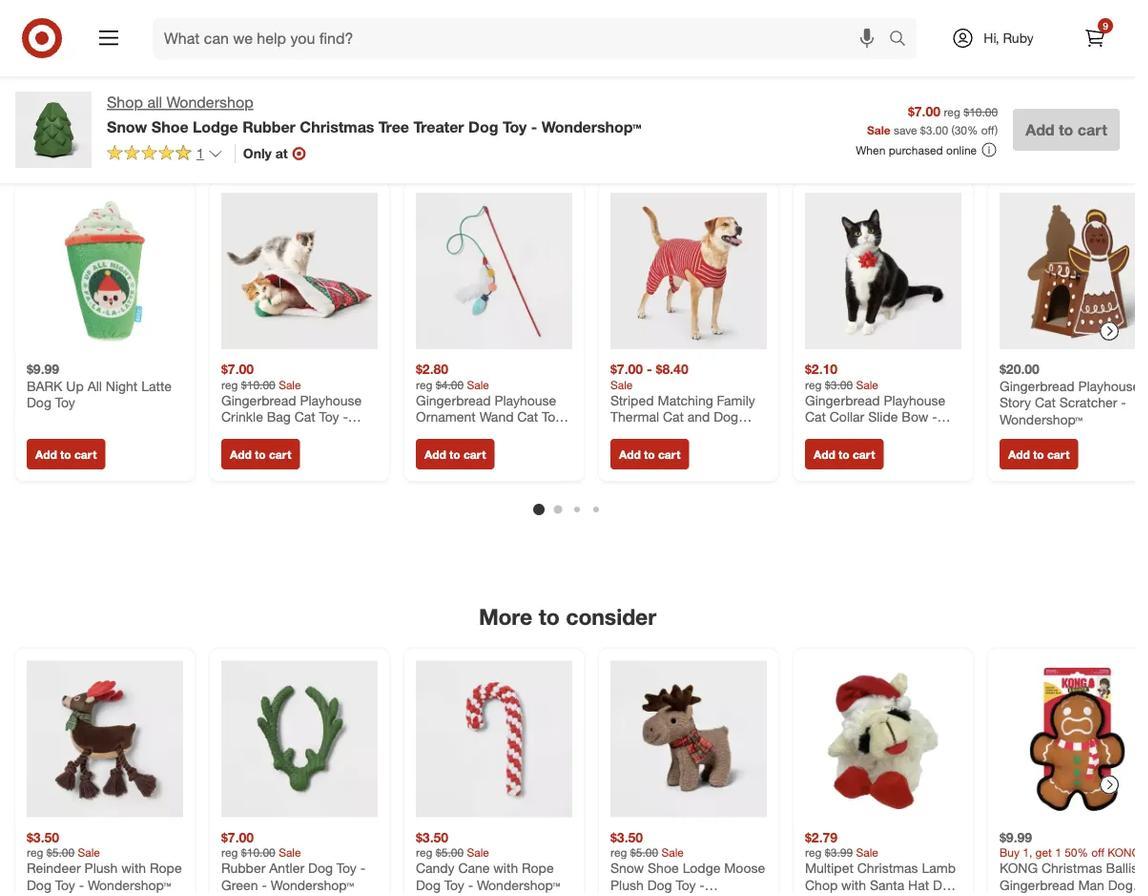 Task type: describe. For each thing, give the bounding box(es) containing it.
santa
[[870, 877, 905, 893]]

$3.50 for candy cane with rope dog toy - wondershop™
[[416, 829, 449, 846]]

dog inside $7.00 reg $10.00 sale rubber antler dog toy - green - wondershop™
[[308, 860, 333, 877]]

& for sup...
[[1000, 40, 1010, 58]]

dog inside $9.99 bark up all night latte dog toy
[[27, 395, 51, 411]]

lodge inside shop all wondershop snow shoe lodge rubber christmas tree treater dog toy - wondershop™
[[193, 117, 238, 136]]

reg for gingerbread playhouse crinkle bag cat toy - wondershop™
[[221, 378, 238, 392]]

ruby
[[1003, 30, 1034, 46]]

gingerbread for gingerbread playhouse cat collar slide bow - wondershop™
[[805, 392, 880, 409]]

lodge inside the $3.50 reg $5.00 sale snow shoe lodge moose plush dog toy
[[683, 860, 721, 877]]

at
[[276, 145, 288, 162]]

crinkle
[[221, 409, 263, 426]]

shop
[[107, 93, 143, 112]]

add right ')'
[[1026, 120, 1055, 139]]

wondershop™ for gingerbread playhouse ornament wand cat toy - wondershop™
[[416, 426, 499, 442]]

cart for $2.80 reg $4.00 sale gingerbread playhouse ornament wand cat toy - wondershop™
[[464, 447, 486, 462]]

sale for gingerbread playhouse cat collar slide bow - wondershop™
[[856, 378, 879, 392]]

add to cart button for $2.80 reg $4.00 sale gingerbread playhouse ornament wand cat toy - wondershop™
[[416, 439, 495, 470]]

sale for candy cane with rope dog toy - wondershop™
[[467, 846, 489, 860]]

multipet
[[805, 860, 854, 877]]

- inside the $7.00 - $8.40 sale
[[647, 361, 652, 378]]

cat toys
[[287, 40, 346, 58]]

kong christmas ballistic gingerbread man dog toy image
[[1000, 661, 1135, 818]]

0 vertical spatial candy
[[732, 40, 776, 58]]

hi, ruby
[[984, 30, 1034, 46]]

$3.50 reg $5.00 sale snow shoe lodge moose plush dog toy 
[[611, 829, 765, 893]]

more to consider
[[479, 603, 657, 630]]

reindeer
[[27, 860, 81, 877]]

add to cart for $7.00 reg $10.00 sale gingerbread playhouse crinkle bag cat toy - wondershop™
[[230, 447, 291, 462]]

only
[[243, 145, 272, 162]]

- inside shop all wondershop snow shoe lodge rubber christmas tree treater dog toy - wondershop™
[[531, 117, 537, 136]]

30
[[955, 123, 968, 137]]

ballis
[[1106, 860, 1135, 877]]

bag
[[267, 409, 291, 426]]

cat inside $2.10 reg $3.00 sale gingerbread playhouse cat collar slide bow - wondershop™
[[805, 409, 826, 426]]

reg for reindeer plush with rope dog toy - wondershop™
[[27, 846, 43, 860]]

with inside the $2.79 reg $3.99 sale multipet christmas lamb chop with santa hat do
[[842, 877, 866, 893]]

treats
[[210, 40, 251, 58]]

candy cane with rope dog toy - wondershop™ image
[[416, 661, 572, 818]]

$20.00 gingerbread playhouse
[[1000, 361, 1135, 428]]

playhouse inside $20.00 gingerbread playhouse
[[1079, 378, 1135, 395]]

toy inside $3.50 reg $5.00 sale candy cane with rope dog toy - wondershop™
[[444, 877, 464, 893]]

shop all wondershop snow shoe lodge rubber christmas tree treater dog toy - wondershop™
[[107, 93, 642, 136]]

toy inside the $2.80 reg $4.00 sale gingerbread playhouse ornament wand cat toy - wondershop™
[[542, 409, 562, 426]]

reg for rubber antler dog toy - green - wondershop™
[[221, 846, 238, 860]]

with for plush
[[121, 860, 146, 877]]

online
[[947, 143, 977, 157]]

sale inside the $7.00 - $8.40 sale
[[611, 378, 633, 392]]

cart for $9.99 bark up all night latte dog toy
[[74, 447, 97, 462]]

$10.00 for dog
[[241, 846, 276, 860]]

wondershop™ for candy cane with rope dog toy - wondershop™
[[477, 877, 560, 893]]

rope for candy cane with rope dog toy - wondershop™
[[522, 860, 554, 877]]

tree
[[379, 117, 409, 136]]

night
[[106, 378, 138, 395]]

wand
[[480, 409, 514, 426]]

- for reindeer plush with rope dog toy - wondershop™
[[79, 877, 84, 893]]

reg for candy cane with rope dog toy - wondershop™
[[416, 846, 433, 860]]

dog clothing, costumes & acces...
[[382, 40, 621, 58]]

$7.00 - $8.40 sale
[[611, 361, 689, 392]]

toy inside $7.00 reg $10.00 sale gingerbread playhouse crinkle bag cat toy - wondershop™
[[319, 409, 339, 426]]

to for the add to cart button associated with $20.00 gingerbread playhouse
[[1033, 447, 1044, 462]]

add for $2.80 reg $4.00 sale gingerbread playhouse ornament wand cat toy - wondershop™
[[425, 447, 446, 462]]

when
[[856, 143, 886, 157]]

bark up all night latte dog toy image
[[27, 193, 183, 350]]

(
[[952, 123, 955, 137]]

dog inside the $3.50 reg $5.00 sale snow shoe lodge moose plush dog toy
[[648, 877, 672, 893]]

$7.00 for cat
[[221, 361, 254, 378]]

cart down the $7.00 - $8.40 sale on the top of page
[[658, 447, 681, 462]]

cart for $2.10 reg $3.00 sale gingerbread playhouse cat collar slide bow - wondershop™
[[853, 447, 875, 462]]

antler
[[269, 860, 305, 877]]

1
[[197, 145, 204, 162]]

reg for multipet christmas lamb chop with santa hat do
[[805, 846, 822, 860]]

$7.00 inside the $7.00 - $8.40 sale
[[611, 361, 643, 378]]

$3.50 for reindeer plush with rope dog toy - wondershop™
[[27, 829, 59, 846]]

to for the add to cart button for $7.00 reg $10.00 sale gingerbread playhouse crinkle bag cat toy - wondershop™
[[255, 447, 266, 462]]

$5.00 for candy
[[436, 846, 464, 860]]

to right more in the bottom left of the page
[[539, 603, 560, 630]]

gingerbread inside $20.00 gingerbread playhouse
[[1000, 378, 1075, 395]]

toy inside shop all wondershop snow shoe lodge rubber christmas tree treater dog toy - wondershop™
[[503, 117, 527, 136]]

bark
[[27, 378, 62, 395]]

to for the add to cart button below the $7.00 - $8.40 sale on the top of page
[[644, 447, 655, 462]]

cart for $7.00 reg $10.00 sale gingerbread playhouse crinkle bag cat toy - wondershop™
[[269, 447, 291, 462]]

treater
[[414, 117, 464, 136]]

$2.80 reg $4.00 sale gingerbread playhouse ornament wand cat toy - wondershop™
[[416, 361, 571, 442]]

reg inside $7.00 reg $10.00 sale save $ 3.00 ( 30 % off )
[[944, 105, 961, 119]]

$2.80
[[416, 361, 449, 378]]

What can we help you find? suggestions appear below search field
[[153, 17, 894, 59]]

moose
[[724, 860, 765, 877]]

$7.00 reg $10.00 sale save $ 3.00 ( 30 % off )
[[867, 103, 998, 137]]

to for the add to cart button related to $2.10 reg $3.00 sale gingerbread playhouse cat collar slide bow - wondershop™
[[839, 447, 850, 462]]

reg for snow shoe lodge moose plush dog toy 
[[611, 846, 627, 860]]

cat inside $7.00 reg $10.00 sale gingerbread playhouse crinkle bag cat toy - wondershop™
[[295, 409, 315, 426]]

to for the add to cart button on the right of ')'
[[1059, 120, 1074, 139]]

hi,
[[984, 30, 1000, 46]]

9 link
[[1074, 17, 1116, 59]]

search
[[881, 31, 927, 49]]

$9.99 for $9.99 bark up all night latte dog toy
[[27, 361, 59, 378]]

christmas inside the $2.79 reg $3.99 sale multipet christmas lamb chop with santa hat do
[[858, 860, 918, 877]]

only at
[[243, 145, 288, 162]]

toys for dog toys
[[111, 40, 141, 58]]

hat
[[908, 877, 929, 893]]

gingerbread playhouse 2 story cat scratcher - wondershop™ image
[[1000, 193, 1135, 350]]

sale for gingerbread playhouse ornament wand cat toy - wondershop™
[[467, 378, 489, 392]]

$7.00 for 30
[[908, 103, 941, 119]]

chocolate candy link
[[641, 28, 792, 70]]

kong christmas ballis
[[1000, 860, 1135, 893]]

$5.00 for reindeer
[[47, 846, 75, 860]]

sale for multipet christmas lamb chop with santa hat do
[[856, 846, 879, 860]]

wondershop™ for reindeer plush with rope dog toy - wondershop™
[[88, 877, 171, 893]]

christmas inside kong christmas ballis
[[1042, 860, 1103, 877]]

3.00
[[926, 123, 949, 137]]

wrapping
[[886, 40, 951, 58]]

acces...
[[567, 40, 621, 58]]

$7.00 reg $10.00 sale gingerbread playhouse crinkle bag cat toy - wondershop™
[[221, 361, 362, 442]]

image of snow shoe lodge rubber christmas tree treater dog toy - wondershop™ image
[[15, 92, 92, 168]]

$2.10 reg $3.00 sale gingerbread playhouse cat collar slide bow - wondershop™
[[805, 361, 946, 442]]

christmas inside shop all wondershop snow shoe lodge rubber christmas tree treater dog toy - wondershop™
[[300, 117, 374, 136]]

wondershop
[[166, 93, 254, 112]]

$3.00
[[825, 378, 853, 392]]

your
[[512, 135, 559, 162]]

slide
[[868, 409, 898, 426]]

$7.00 reg $10.00 sale rubber antler dog toy - green - wondershop™
[[221, 829, 366, 893]]

up
[[66, 378, 84, 395]]

save
[[894, 123, 917, 137]]

$2.10
[[805, 361, 838, 378]]

rubber inside $7.00 reg $10.00 sale rubber antler dog toy - green - wondershop™
[[221, 860, 266, 877]]

)
[[995, 123, 998, 137]]

views
[[565, 135, 624, 162]]

search button
[[881, 17, 927, 63]]

gingerbread playhouse crinkle bag cat toy - wondershop™ image
[[221, 193, 378, 350]]

cat toys link
[[271, 28, 362, 70]]

dog clothing, costumes & acces... link
[[366, 28, 637, 70]]

reg for gingerbread playhouse cat collar slide bow - wondershop™
[[805, 378, 822, 392]]

sale for snow shoe lodge moose plush dog toy 
[[662, 846, 684, 860]]

$20.00
[[1000, 361, 1040, 378]]

plush inside '$3.50 reg $5.00 sale reindeer plush with rope dog toy - wondershop™'
[[85, 860, 118, 877]]

$3.50 reg $5.00 sale candy cane with rope dog toy - wondershop™
[[416, 829, 560, 893]]

more
[[479, 603, 533, 630]]

dog toys
[[78, 40, 141, 58]]

add to cart down the $7.00 - $8.40 sale on the top of page
[[619, 447, 681, 462]]

when purchased online
[[856, 143, 977, 157]]

$10.00 for 3.00
[[964, 105, 998, 119]]

consider
[[566, 603, 657, 630]]

lamb
[[922, 860, 956, 877]]

ornament
[[416, 409, 476, 426]]

gingerbread for gingerbread playhouse ornament wand cat toy - wondershop™
[[416, 392, 491, 409]]



Task type: locate. For each thing, give the bounding box(es) containing it.
2 $3.50 from the left
[[416, 829, 449, 846]]

3 $3.50 from the left
[[611, 829, 643, 846]]

costumes
[[479, 40, 549, 58]]

green
[[221, 877, 258, 893]]

to for the add to cart button associated with $9.99 bark up all night latte dog toy
[[60, 447, 71, 462]]

sale inside $7.00 reg $10.00 sale rubber antler dog toy - green - wondershop™
[[279, 846, 301, 860]]

add to cart button right ')'
[[1013, 109, 1120, 151]]

christmas left ballis
[[1042, 860, 1103, 877]]

2 $5.00 from the left
[[436, 846, 464, 860]]

1 horizontal spatial rope
[[522, 860, 554, 877]]

sup...
[[1014, 40, 1053, 58]]

2 & from the left
[[1000, 40, 1010, 58]]

sale inside $7.00 reg $10.00 sale save $ 3.00 ( 30 % off )
[[867, 123, 891, 137]]

cart down $20.00 gingerbread playhouse
[[1048, 447, 1070, 462]]

wondershop™ for gingerbread playhouse cat collar slide bow - wondershop™
[[805, 426, 888, 442]]

add to cart button down bag
[[221, 439, 300, 470]]

add to cart for $20.00 gingerbread playhouse
[[1009, 447, 1070, 462]]

1 link
[[107, 144, 223, 166]]

cart down collar
[[853, 447, 875, 462]]

1 $5.00 from the left
[[47, 846, 75, 860]]

playhouse for gingerbread playhouse ornament wand cat toy - wondershop™
[[495, 392, 557, 409]]

1 horizontal spatial lodge
[[683, 860, 721, 877]]

toy inside '$3.50 reg $5.00 sale reindeer plush with rope dog toy - wondershop™'
[[55, 877, 75, 893]]

1 horizontal spatial shoe
[[648, 860, 679, 877]]

gingerbread playhouse ornament wand cat toy - wondershop™ image
[[416, 193, 572, 350]]

rope left green
[[150, 860, 182, 877]]

1 vertical spatial candy
[[416, 860, 455, 877]]

$9.99 for $9.99
[[1000, 829, 1032, 846]]

purchased
[[889, 143, 943, 157]]

cat
[[287, 40, 311, 58], [295, 409, 315, 426], [517, 409, 538, 426], [805, 409, 826, 426]]

snow inside shop all wondershop snow shoe lodge rubber christmas tree treater dog toy - wondershop™
[[107, 117, 147, 136]]

lodge
[[193, 117, 238, 136], [683, 860, 721, 877]]

all
[[147, 93, 162, 112]]

toys
[[111, 40, 141, 58], [315, 40, 346, 58]]

wondershop™ inside '$3.50 reg $5.00 sale reindeer plush with rope dog toy - wondershop™'
[[88, 877, 171, 893]]

add for $7.00 reg $10.00 sale gingerbread playhouse crinkle bag cat toy - wondershop™
[[230, 447, 252, 462]]

sale inside the $2.80 reg $4.00 sale gingerbread playhouse ornament wand cat toy - wondershop™
[[467, 378, 489, 392]]

add to cart down $20.00 gingerbread playhouse
[[1009, 447, 1070, 462]]

cart down all
[[74, 447, 97, 462]]

reg inside $7.00 reg $10.00 sale rubber antler dog toy - green - wondershop™
[[221, 846, 238, 860]]

reg inside $3.50 reg $5.00 sale candy cane with rope dog toy - wondershop™
[[416, 846, 433, 860]]

cat inside the $2.80 reg $4.00 sale gingerbread playhouse ornament wand cat toy - wondershop™
[[517, 409, 538, 426]]

shoe inside shop all wondershop snow shoe lodge rubber christmas tree treater dog toy - wondershop™
[[152, 117, 189, 136]]

toy inside $9.99 bark up all night latte dog toy
[[55, 395, 75, 411]]

& right hi,
[[1000, 40, 1010, 58]]

sale
[[867, 123, 891, 137], [279, 378, 301, 392], [467, 378, 489, 392], [611, 378, 633, 392], [856, 378, 879, 392], [78, 846, 100, 860], [279, 846, 301, 860], [467, 846, 489, 860], [662, 846, 684, 860], [856, 846, 879, 860]]

collar
[[830, 409, 865, 426]]

$7.00 inside $7.00 reg $10.00 sale rubber antler dog toy - green - wondershop™
[[221, 829, 254, 846]]

1 vertical spatial rubber
[[221, 860, 266, 877]]

1 horizontal spatial &
[[1000, 40, 1010, 58]]

1 horizontal spatial with
[[494, 860, 518, 877]]

&
[[553, 40, 563, 58], [1000, 40, 1010, 58]]

$9.99 bark up all night latte dog toy
[[27, 361, 172, 411]]

sale inside '$3.50 reg $5.00 sale reindeer plush with rope dog toy - wondershop™'
[[78, 846, 100, 860]]

christmas left lamb
[[858, 860, 918, 877]]

0 horizontal spatial plush
[[85, 860, 118, 877]]

add to cart button down $20.00 gingerbread playhouse
[[1000, 439, 1079, 470]]

0 vertical spatial $10.00
[[964, 105, 998, 119]]

playhouse inside $2.10 reg $3.00 sale gingerbread playhouse cat collar slide bow - wondershop™
[[884, 392, 946, 409]]

add to cart down ornament
[[425, 447, 486, 462]]

kong
[[1000, 860, 1038, 877]]

toys up shop
[[111, 40, 141, 58]]

latte
[[141, 378, 172, 395]]

reg inside the $2.80 reg $4.00 sale gingerbread playhouse ornament wand cat toy - wondershop™
[[416, 378, 433, 392]]

shoe inside the $3.50 reg $5.00 sale snow shoe lodge moose plush dog toy
[[648, 860, 679, 877]]

add to cart button
[[1013, 109, 1120, 151], [27, 439, 105, 470], [221, 439, 300, 470], [416, 439, 495, 470], [611, 439, 689, 470], [805, 439, 884, 470], [1000, 439, 1079, 470]]

dog inside '$3.50 reg $5.00 sale reindeer plush with rope dog toy - wondershop™'
[[27, 877, 51, 893]]

to down crinkle
[[255, 447, 266, 462]]

1 horizontal spatial plush
[[611, 877, 644, 893]]

sale for reindeer plush with rope dog toy - wondershop™
[[78, 846, 100, 860]]

$7.00
[[908, 103, 941, 119], [221, 361, 254, 378], [611, 361, 643, 378], [221, 829, 254, 846]]

wondershop™ inside $3.50 reg $5.00 sale candy cane with rope dog toy - wondershop™
[[477, 877, 560, 893]]

$10.00 up off
[[964, 105, 998, 119]]

wondershop™
[[542, 117, 642, 136], [221, 426, 304, 442], [416, 426, 499, 442], [805, 426, 888, 442], [88, 877, 171, 893], [271, 877, 354, 893], [477, 877, 560, 893]]

1 toys from the left
[[111, 40, 141, 58]]

to
[[1059, 120, 1074, 139], [60, 447, 71, 462], [255, 447, 266, 462], [449, 447, 460, 462], [644, 447, 655, 462], [839, 447, 850, 462], [1033, 447, 1044, 462], [539, 603, 560, 630]]

playhouse right $20.00
[[1079, 378, 1135, 395]]

1 horizontal spatial snow
[[611, 860, 644, 877]]

rope inside '$3.50 reg $5.00 sale reindeer plush with rope dog toy - wondershop™'
[[150, 860, 182, 877]]

sale inside $3.50 reg $5.00 sale candy cane with rope dog toy - wondershop™
[[467, 846, 489, 860]]

with right the reindeer
[[121, 860, 146, 877]]

toy
[[503, 117, 527, 136], [55, 395, 75, 411], [319, 409, 339, 426], [542, 409, 562, 426], [337, 860, 357, 877], [55, 877, 75, 893], [444, 877, 464, 893], [676, 877, 696, 893]]

$2.79
[[805, 829, 838, 846]]

christmas
[[812, 40, 882, 58], [300, 117, 374, 136], [858, 860, 918, 877], [1042, 860, 1103, 877]]

paper
[[955, 40, 996, 58]]

1 horizontal spatial $5.00
[[436, 846, 464, 860]]

playhouse right bag
[[300, 392, 362, 409]]

cat right bag
[[295, 409, 315, 426]]

cat right wand
[[517, 409, 538, 426]]

add to cart button for $20.00 gingerbread playhouse
[[1000, 439, 1079, 470]]

0 horizontal spatial candy
[[416, 860, 455, 877]]

1 horizontal spatial $3.50
[[416, 829, 449, 846]]

cat left collar
[[805, 409, 826, 426]]

$4.00
[[436, 378, 464, 392]]

add to cart button down collar
[[805, 439, 884, 470]]

wondershop™ inside $2.10 reg $3.00 sale gingerbread playhouse cat collar slide bow - wondershop™
[[805, 426, 888, 442]]

toy inside the $3.50 reg $5.00 sale snow shoe lodge moose plush dog toy
[[676, 877, 696, 893]]

toy inside $7.00 reg $10.00 sale rubber antler dog toy - green - wondershop™
[[337, 860, 357, 877]]

rope for reindeer plush with rope dog toy - wondershop™
[[150, 860, 182, 877]]

cart for $20.00 gingerbread playhouse
[[1048, 447, 1070, 462]]

wondershop™ inside $7.00 reg $10.00 sale rubber antler dog toy - green - wondershop™
[[271, 877, 354, 893]]

sale inside $7.00 reg $10.00 sale gingerbread playhouse crinkle bag cat toy - wondershop™
[[279, 378, 301, 392]]

reg inside the $3.50 reg $5.00 sale snow shoe lodge moose plush dog toy
[[611, 846, 627, 860]]

1 horizontal spatial $9.99
[[1000, 829, 1032, 846]]

snow shoe lodge moose plush dog toy - wondershop™ image
[[611, 661, 767, 818]]

$9.99 inside $9.99 bark up all night latte dog toy
[[27, 361, 59, 378]]

$10.00
[[964, 105, 998, 119], [241, 378, 276, 392], [241, 846, 276, 860]]

add to cart for $9.99 bark up all night latte dog toy
[[35, 447, 97, 462]]

to down collar
[[839, 447, 850, 462]]

add down bark
[[35, 447, 57, 462]]

- inside the $2.80 reg $4.00 sale gingerbread playhouse ornament wand cat toy - wondershop™
[[566, 409, 571, 426]]

add for $9.99 bark up all night latte dog toy
[[35, 447, 57, 462]]

-
[[531, 117, 537, 136], [647, 361, 652, 378], [343, 409, 348, 426], [566, 409, 571, 426], [932, 409, 938, 426], [360, 860, 366, 877], [79, 877, 84, 893], [262, 877, 267, 893], [468, 877, 473, 893]]

add down crinkle
[[230, 447, 252, 462]]

playhouse for gingerbread playhouse cat collar slide bow - wondershop™
[[884, 392, 946, 409]]

add to cart down up
[[35, 447, 97, 462]]

$9.99
[[27, 361, 59, 378], [1000, 829, 1032, 846]]

0 horizontal spatial shoe
[[152, 117, 189, 136]]

0 vertical spatial snow
[[107, 117, 147, 136]]

add to cart down bag
[[230, 447, 291, 462]]

add to cart button down ornament
[[416, 439, 495, 470]]

shoe left moose
[[648, 860, 679, 877]]

$7.00 inside $7.00 reg $10.00 sale save $ 3.00 ( 30 % off )
[[908, 103, 941, 119]]

add to cart for $2.10 reg $3.00 sale gingerbread playhouse cat collar slide bow - wondershop™
[[814, 447, 875, 462]]

$10.00 inside $7.00 reg $10.00 sale gingerbread playhouse crinkle bag cat toy - wondershop™
[[241, 378, 276, 392]]

gingerbread inside $7.00 reg $10.00 sale gingerbread playhouse crinkle bag cat toy - wondershop™
[[221, 392, 296, 409]]

shoe down 'all'
[[152, 117, 189, 136]]

christmas wrapping paper & sup...
[[812, 40, 1053, 58]]

reg inside '$3.50 reg $5.00 sale reindeer plush with rope dog toy - wondershop™'
[[27, 846, 43, 860]]

0 horizontal spatial $5.00
[[47, 846, 75, 860]]

to down $20.00 gingerbread playhouse
[[1033, 447, 1044, 462]]

1 horizontal spatial candy
[[732, 40, 776, 58]]

dog toys link
[[62, 28, 158, 70]]

$7.00 inside $7.00 reg $10.00 sale gingerbread playhouse crinkle bag cat toy - wondershop™
[[221, 361, 254, 378]]

rope inside $3.50 reg $5.00 sale candy cane with rope dog toy - wondershop™
[[522, 860, 554, 877]]

add down the $7.00 - $8.40 sale on the top of page
[[619, 447, 641, 462]]

cart down wand
[[464, 447, 486, 462]]

- inside '$3.50 reg $5.00 sale reindeer plush with rope dog toy - wondershop™'
[[79, 877, 84, 893]]

$9.99 left up
[[27, 361, 59, 378]]

$5.00 inside $3.50 reg $5.00 sale candy cane with rope dog toy - wondershop™
[[436, 846, 464, 860]]

gingerbread for gingerbread playhouse crinkle bag cat toy - wondershop™
[[221, 392, 296, 409]]

$3.50 inside '$3.50 reg $5.00 sale reindeer plush with rope dog toy - wondershop™'
[[27, 829, 59, 846]]

$10.00 up crinkle
[[241, 378, 276, 392]]

1 $3.50 from the left
[[27, 829, 59, 846]]

wondershop™ inside shop all wondershop snow shoe lodge rubber christmas tree treater dog toy - wondershop™
[[542, 117, 642, 136]]

add down collar
[[814, 447, 836, 462]]

$2.79 reg $3.99 sale multipet christmas lamb chop with santa hat do
[[805, 829, 958, 893]]

playhouse
[[1079, 378, 1135, 395], [300, 392, 362, 409], [495, 392, 557, 409], [884, 392, 946, 409]]

2 rope from the left
[[522, 860, 554, 877]]

reg inside the $2.79 reg $3.99 sale multipet christmas lamb chop with santa hat do
[[805, 846, 822, 860]]

2 horizontal spatial $3.50
[[611, 829, 643, 846]]

add to cart
[[1026, 120, 1108, 139], [35, 447, 97, 462], [230, 447, 291, 462], [425, 447, 486, 462], [619, 447, 681, 462], [814, 447, 875, 462], [1009, 447, 1070, 462]]

1 rope from the left
[[150, 860, 182, 877]]

add to cart button down up
[[27, 439, 105, 470]]

wondershop™ for rubber antler dog toy - green - wondershop™
[[271, 877, 354, 893]]

cane
[[458, 860, 490, 877]]

sale for gingerbread playhouse crinkle bag cat toy - wondershop™
[[279, 378, 301, 392]]

dog inside $3.50 reg $5.00 sale candy cane with rope dog toy - wondershop™
[[416, 877, 441, 893]]

1 vertical spatial $10.00
[[241, 378, 276, 392]]

0 vertical spatial shoe
[[152, 117, 189, 136]]

plush inside the $3.50 reg $5.00 sale snow shoe lodge moose plush dog toy
[[611, 877, 644, 893]]

- inside $3.50 reg $5.00 sale candy cane with rope dog toy - wondershop™
[[468, 877, 473, 893]]

$7.00 up crinkle
[[221, 361, 254, 378]]

lodge down wondershop
[[193, 117, 238, 136]]

$5.00 inside '$3.50 reg $5.00 sale reindeer plush with rope dog toy - wondershop™'
[[47, 846, 75, 860]]

christmas left wrapping
[[812, 40, 882, 58]]

to down the $7.00 - $8.40 sale on the top of page
[[644, 447, 655, 462]]

1 & from the left
[[553, 40, 563, 58]]

with inside $3.50 reg $5.00 sale candy cane with rope dog toy - wondershop™
[[494, 860, 518, 877]]

chocolate candy
[[657, 40, 776, 58]]

1 vertical spatial snow
[[611, 860, 644, 877]]

gingerbread inside $2.10 reg $3.00 sale gingerbread playhouse cat collar slide bow - wondershop™
[[805, 392, 880, 409]]

wondershop™ inside the $2.80 reg $4.00 sale gingerbread playhouse ornament wand cat toy - wondershop™
[[416, 426, 499, 442]]

add to cart right ')'
[[1026, 120, 1108, 139]]

rubber inside shop all wondershop snow shoe lodge rubber christmas tree treater dog toy - wondershop™
[[242, 117, 296, 136]]

2 horizontal spatial with
[[842, 877, 866, 893]]

$5.00 for snow
[[631, 846, 658, 860]]

snow
[[107, 117, 147, 136], [611, 860, 644, 877]]

$7.00 up $ at right top
[[908, 103, 941, 119]]

bow
[[902, 409, 929, 426]]

rubber up only at
[[242, 117, 296, 136]]

playhouse right collar
[[884, 392, 946, 409]]

gingerbread
[[1000, 378, 1075, 395], [221, 392, 296, 409], [416, 392, 491, 409], [805, 392, 880, 409]]

to down ornament
[[449, 447, 460, 462]]

off
[[982, 123, 995, 137]]

$5.00
[[47, 846, 75, 860], [436, 846, 464, 860], [631, 846, 658, 860]]

playhouse inside $7.00 reg $10.00 sale gingerbread playhouse crinkle bag cat toy - wondershop™
[[300, 392, 362, 409]]

0 horizontal spatial with
[[121, 860, 146, 877]]

0 horizontal spatial $3.50
[[27, 829, 59, 846]]

with right cane
[[494, 860, 518, 877]]

reg inside $2.10 reg $3.00 sale gingerbread playhouse cat collar slide bow - wondershop™
[[805, 378, 822, 392]]

$7.00 up green
[[221, 829, 254, 846]]

toys up shop all wondershop snow shoe lodge rubber christmas tree treater dog toy - wondershop™
[[315, 40, 346, 58]]

- for rubber antler dog toy - green - wondershop™
[[262, 877, 267, 893]]

striped matching family thermal cat and dog pajamas - wondershop™ - white/red image
[[611, 193, 767, 350]]

2 toys from the left
[[315, 40, 346, 58]]

reindeer plush with rope dog toy - wondershop™ image
[[27, 661, 183, 818]]

add to cart button for $2.10 reg $3.00 sale gingerbread playhouse cat collar slide bow - wondershop™
[[805, 439, 884, 470]]

your views
[[512, 135, 624, 162]]

chop
[[805, 877, 838, 893]]

1 horizontal spatial toys
[[315, 40, 346, 58]]

$9.99 up kong
[[1000, 829, 1032, 846]]

playhouse right $4.00
[[495, 392, 557, 409]]

rubber
[[242, 117, 296, 136], [221, 860, 266, 877]]

cat right treats
[[287, 40, 311, 58]]

christmas wrapping paper & sup... link
[[796, 28, 1069, 70]]

gingerbread inside the $2.80 reg $4.00 sale gingerbread playhouse ornament wand cat toy - wondershop™
[[416, 392, 491, 409]]

$10.00 inside $7.00 reg $10.00 sale rubber antler dog toy - green - wondershop™
[[241, 846, 276, 860]]

$7.00 for -
[[221, 829, 254, 846]]

dog treats link
[[161, 28, 267, 70]]

playhouse for gingerbread playhouse crinkle bag cat toy - wondershop™
[[300, 392, 362, 409]]

snow inside the $3.50 reg $5.00 sale snow shoe lodge moose plush dog toy
[[611, 860, 644, 877]]

sale inside $2.10 reg $3.00 sale gingerbread playhouse cat collar slide bow - wondershop™
[[856, 378, 879, 392]]

christmas left tree
[[300, 117, 374, 136]]

$10.00 inside $7.00 reg $10.00 sale save $ 3.00 ( 30 % off )
[[964, 105, 998, 119]]

$
[[921, 123, 926, 137]]

reg inside $7.00 reg $10.00 sale gingerbread playhouse crinkle bag cat toy - wondershop™
[[221, 378, 238, 392]]

add to cart button down the $7.00 - $8.40 sale on the top of page
[[611, 439, 689, 470]]

3 $5.00 from the left
[[631, 846, 658, 860]]

$3.99
[[825, 846, 853, 860]]

candy right chocolate
[[732, 40, 776, 58]]

lodge left moose
[[683, 860, 721, 877]]

add to cart for $2.80 reg $4.00 sale gingerbread playhouse ornament wand cat toy - wondershop™
[[425, 447, 486, 462]]

rubber left antler
[[221, 860, 266, 877]]

add down $20.00 gingerbread playhouse
[[1009, 447, 1030, 462]]

gingerbread playhouse cat collar slide bow - wondershop™ image
[[805, 193, 962, 350]]

toys for cat toys
[[315, 40, 346, 58]]

with inside '$3.50 reg $5.00 sale reindeer plush with rope dog toy - wondershop™'
[[121, 860, 146, 877]]

1 vertical spatial shoe
[[648, 860, 679, 877]]

plush
[[85, 860, 118, 877], [611, 877, 644, 893]]

add to cart button for $9.99 bark up all night latte dog toy
[[27, 439, 105, 470]]

0 horizontal spatial toys
[[111, 40, 141, 58]]

- for gingerbread playhouse crinkle bag cat toy - wondershop™
[[343, 409, 348, 426]]

0 horizontal spatial snow
[[107, 117, 147, 136]]

candy inside $3.50 reg $5.00 sale candy cane with rope dog toy - wondershop™
[[416, 860, 455, 877]]

$10.00 up green
[[241, 846, 276, 860]]

chocolate
[[657, 40, 728, 58]]

to right ')'
[[1059, 120, 1074, 139]]

rope right cane
[[522, 860, 554, 877]]

$3.50 inside $3.50 reg $5.00 sale candy cane with rope dog toy - wondershop™
[[416, 829, 449, 846]]

0 horizontal spatial $9.99
[[27, 361, 59, 378]]

all
[[87, 378, 102, 395]]

add for $20.00 gingerbread playhouse
[[1009, 447, 1030, 462]]

wondershop™ for gingerbread playhouse crinkle bag cat toy - wondershop™
[[221, 426, 304, 442]]

0 vertical spatial rubber
[[242, 117, 296, 136]]

add to cart down collar
[[814, 447, 875, 462]]

& left acces...
[[553, 40, 563, 58]]

- inside $2.10 reg $3.00 sale gingerbread playhouse cat collar slide bow - wondershop™
[[932, 409, 938, 426]]

$7.00 left $8.40
[[611, 361, 643, 378]]

$8.40
[[656, 361, 689, 378]]

with
[[121, 860, 146, 877], [494, 860, 518, 877], [842, 877, 866, 893]]

add to cart button for $7.00 reg $10.00 sale gingerbread playhouse crinkle bag cat toy - wondershop™
[[221, 439, 300, 470]]

- for gingerbread playhouse ornament wand cat toy - wondershop™
[[566, 409, 571, 426]]

rubber antler dog toy - green - wondershop™ image
[[221, 661, 378, 818]]

%
[[968, 123, 978, 137]]

reg for gingerbread playhouse ornament wand cat toy - wondershop™
[[416, 378, 433, 392]]

playhouse inside the $2.80 reg $4.00 sale gingerbread playhouse ornament wand cat toy - wondershop™
[[495, 392, 557, 409]]

dog inside shop all wondershop snow shoe lodge rubber christmas tree treater dog toy - wondershop™
[[469, 117, 498, 136]]

candy left cane
[[416, 860, 455, 877]]

0 horizontal spatial lodge
[[193, 117, 238, 136]]

$3.50 inside the $3.50 reg $5.00 sale snow shoe lodge moose plush dog toy
[[611, 829, 643, 846]]

sale for rubber antler dog toy - green - wondershop™
[[279, 846, 301, 860]]

candy
[[732, 40, 776, 58], [416, 860, 455, 877]]

0 vertical spatial lodge
[[193, 117, 238, 136]]

cart down 9 link
[[1078, 120, 1108, 139]]

clothing,
[[414, 40, 475, 58]]

- inside $7.00 reg $10.00 sale gingerbread playhouse crinkle bag cat toy - wondershop™
[[343, 409, 348, 426]]

- for candy cane with rope dog toy - wondershop™
[[468, 877, 473, 893]]

add down ornament
[[425, 447, 446, 462]]

with for cane
[[494, 860, 518, 877]]

sale inside the $2.79 reg $3.99 sale multipet christmas lamb chop with santa hat do
[[856, 846, 879, 860]]

1 vertical spatial $9.99
[[1000, 829, 1032, 846]]

9
[[1103, 20, 1108, 31]]

$3.50 reg $5.00 sale reindeer plush with rope dog toy - wondershop™
[[27, 829, 182, 893]]

2 horizontal spatial $5.00
[[631, 846, 658, 860]]

0 horizontal spatial &
[[553, 40, 563, 58]]

wondershop™ inside $7.00 reg $10.00 sale gingerbread playhouse crinkle bag cat toy - wondershop™
[[221, 426, 304, 442]]

1 vertical spatial lodge
[[683, 860, 721, 877]]

to for $2.80 reg $4.00 sale gingerbread playhouse ornament wand cat toy - wondershop™ the add to cart button
[[449, 447, 460, 462]]

with right chop
[[842, 877, 866, 893]]

$10.00 for crinkle
[[241, 378, 276, 392]]

& for acces...
[[553, 40, 563, 58]]

reg
[[944, 105, 961, 119], [221, 378, 238, 392], [416, 378, 433, 392], [805, 378, 822, 392], [27, 846, 43, 860], [221, 846, 238, 860], [416, 846, 433, 860], [611, 846, 627, 860], [805, 846, 822, 860]]

cart down bag
[[269, 447, 291, 462]]

$5.00 inside the $3.50 reg $5.00 sale snow shoe lodge moose plush dog toy
[[631, 846, 658, 860]]

to down up
[[60, 447, 71, 462]]

$3.50 for snow shoe lodge moose plush dog toy 
[[611, 829, 643, 846]]

0 vertical spatial $9.99
[[27, 361, 59, 378]]

$3.50
[[27, 829, 59, 846], [416, 829, 449, 846], [611, 829, 643, 846]]

dog treats
[[178, 40, 251, 58]]

sale inside the $3.50 reg $5.00 sale snow shoe lodge moose plush dog toy
[[662, 846, 684, 860]]

- for gingerbread playhouse cat collar slide bow - wondershop™
[[932, 409, 938, 426]]

2 vertical spatial $10.00
[[241, 846, 276, 860]]

add for $2.10 reg $3.00 sale gingerbread playhouse cat collar slide bow - wondershop™
[[814, 447, 836, 462]]

0 horizontal spatial rope
[[150, 860, 182, 877]]

multipet christmas lamb chop with santa hat dog toy - 6" image
[[805, 661, 962, 818]]



Task type: vqa. For each thing, say whether or not it's contained in the screenshot.
Dog inside $3.50 reg $5.00 Sale Candy Cane with Rope Dog Toy - Wondershop™
yes



